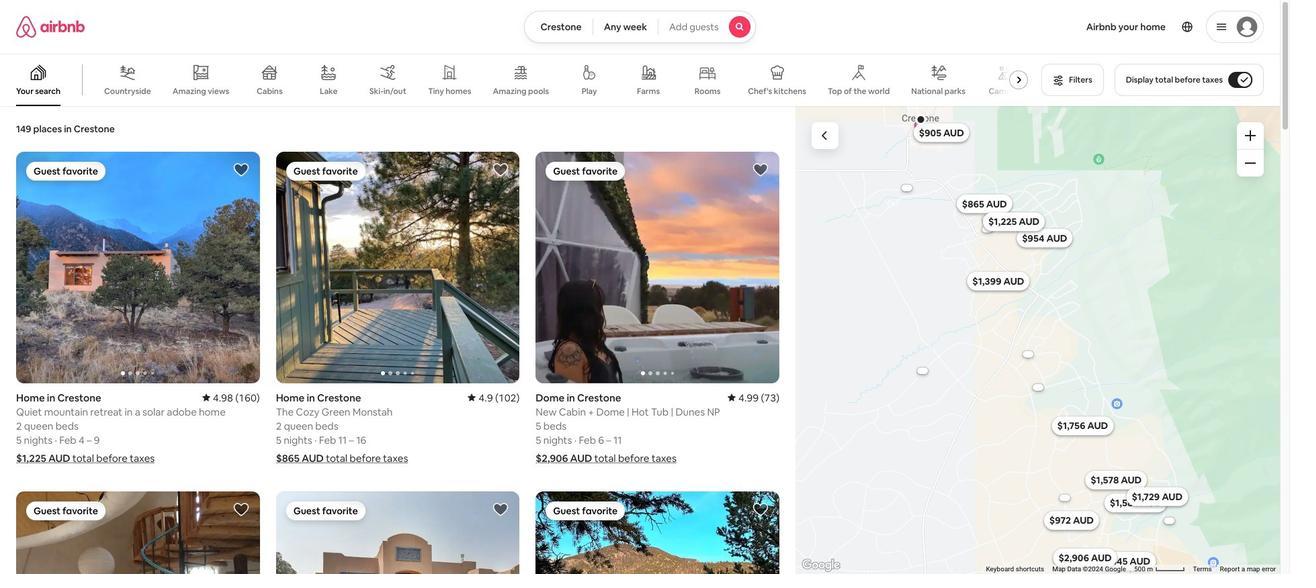 Task type: locate. For each thing, give the bounding box(es) containing it.
add to wishlist: home in crestone image
[[493, 162, 509, 178]]

None search field
[[524, 11, 756, 43]]

profile element
[[772, 0, 1264, 54]]

0 vertical spatial add to wishlist: home in crestone image
[[233, 162, 249, 178]]

zoom out image
[[1245, 158, 1256, 169]]

add to wishlist: shipping container in crestone image
[[753, 502, 769, 518]]

4.99 out of 5 average rating,  73 reviews image
[[728, 391, 780, 404]]

1 vertical spatial add to wishlist: home in crestone image
[[493, 502, 509, 518]]

0 horizontal spatial add to wishlist: home in crestone image
[[233, 162, 249, 178]]

add to wishlist: dome in crestone image
[[233, 502, 249, 518]]

zoom in image
[[1245, 130, 1256, 141]]

1 horizontal spatial add to wishlist: home in crestone image
[[493, 502, 509, 518]]

add to wishlist: home in crestone image
[[233, 162, 249, 178], [493, 502, 509, 518]]

group
[[0, 54, 1034, 106], [16, 152, 260, 383], [276, 152, 520, 383], [536, 152, 780, 383], [16, 492, 260, 575], [276, 492, 520, 575], [536, 492, 780, 575]]

add to wishlist: dome in crestone image
[[753, 162, 769, 178]]



Task type: vqa. For each thing, say whether or not it's contained in the screenshot.
"4.98 OUT OF 5 AVERAGE RATING,  160 REVIEWS" image
yes



Task type: describe. For each thing, give the bounding box(es) containing it.
4.98 out of 5 average rating,  160 reviews image
[[202, 391, 260, 404]]

4.9 out of 5 average rating,  102 reviews image
[[468, 391, 520, 404]]

the location you searched image
[[915, 114, 926, 125]]

google map
showing 20 stays. region
[[796, 106, 1280, 575]]

google image
[[799, 557, 843, 575]]



